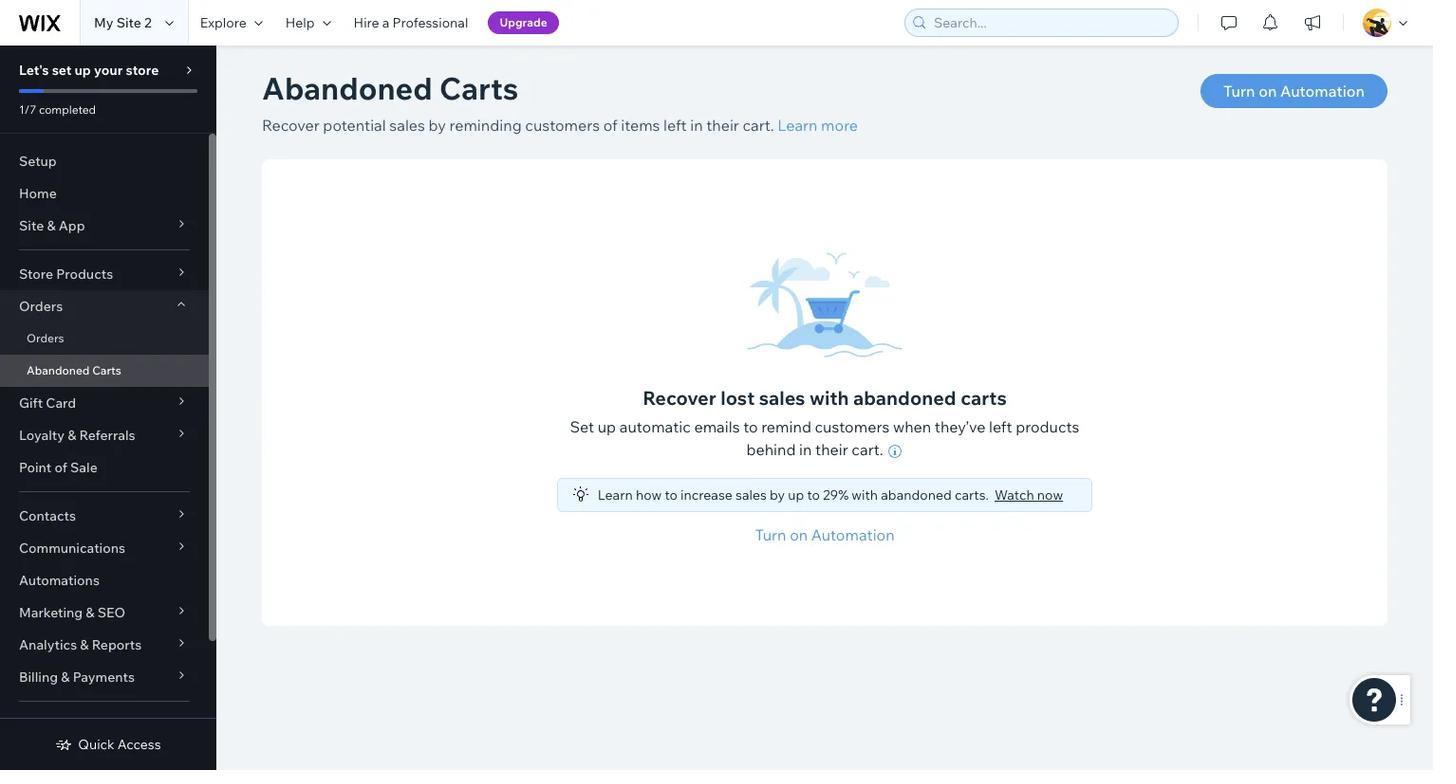 Task type: locate. For each thing, give the bounding box(es) containing it.
site inside dropdown button
[[19, 217, 44, 234]]

orders down store
[[19, 298, 63, 315]]

0 vertical spatial on
[[1259, 82, 1277, 101]]

turn
[[1223, 82, 1255, 101], [755, 526, 786, 545]]

in down remind
[[799, 440, 812, 459]]

my site 2
[[94, 14, 152, 31]]

with
[[810, 386, 849, 410], [852, 487, 878, 504]]

1 vertical spatial turn
[[755, 526, 786, 545]]

products
[[1016, 418, 1080, 437]]

0 horizontal spatial by
[[429, 116, 446, 135]]

reports
[[92, 637, 142, 654]]

0 horizontal spatial in
[[690, 116, 703, 135]]

with right the 29% on the bottom right of page
[[852, 487, 878, 504]]

1 horizontal spatial to
[[743, 418, 758, 437]]

automation inside turn on automation link
[[811, 526, 895, 545]]

behind
[[746, 440, 796, 459]]

0 vertical spatial learn
[[778, 116, 818, 135]]

carts.
[[955, 487, 989, 504]]

carts
[[961, 386, 1007, 410]]

0 horizontal spatial learn
[[598, 487, 633, 504]]

learn
[[778, 116, 818, 135], [598, 487, 633, 504]]

point
[[19, 459, 52, 476]]

0 vertical spatial recover
[[262, 116, 320, 135]]

recover
[[262, 116, 320, 135], [643, 386, 716, 410]]

point of sale link
[[0, 452, 209, 484]]

recover left potential
[[262, 116, 320, 135]]

1 horizontal spatial left
[[989, 418, 1012, 437]]

hire a professional
[[354, 14, 468, 31]]

0 horizontal spatial on
[[790, 526, 808, 545]]

orders up abandoned carts
[[27, 331, 64, 346]]

0 vertical spatial automation
[[1280, 82, 1365, 101]]

site down home
[[19, 217, 44, 234]]

1 horizontal spatial turn
[[1223, 82, 1255, 101]]

0 vertical spatial customers
[[525, 116, 600, 135]]

1 horizontal spatial customers
[[815, 418, 890, 437]]

0 horizontal spatial turn on automation
[[755, 526, 895, 545]]

site left 2
[[116, 14, 141, 31]]

completed
[[39, 103, 96, 117]]

1 horizontal spatial by
[[770, 487, 785, 504]]

home
[[19, 185, 57, 202]]

& for billing
[[61, 669, 70, 686]]

0 horizontal spatial automation
[[811, 526, 895, 545]]

billing & payments button
[[0, 662, 209, 694]]

1 horizontal spatial with
[[852, 487, 878, 504]]

1 vertical spatial of
[[55, 459, 67, 476]]

1 horizontal spatial on
[[1259, 82, 1277, 101]]

left right items
[[664, 116, 687, 135]]

carts up reminding
[[439, 69, 519, 107]]

orders
[[19, 298, 63, 315], [27, 331, 64, 346]]

abandoned up card
[[27, 364, 90, 378]]

cart.
[[743, 116, 774, 135], [852, 440, 883, 459]]

products
[[56, 266, 113, 283]]

1 vertical spatial on
[[790, 526, 808, 545]]

1 horizontal spatial up
[[598, 418, 616, 437]]

watch
[[995, 487, 1034, 504]]

to left the 29% on the bottom right of page
[[807, 487, 820, 504]]

increase
[[681, 487, 733, 504]]

automation for turn on automation link
[[811, 526, 895, 545]]

sales right potential
[[389, 116, 425, 135]]

point of sale
[[19, 459, 98, 476]]

upgrade button
[[488, 11, 559, 34]]

left down carts
[[989, 418, 1012, 437]]

of
[[603, 116, 618, 135], [55, 459, 67, 476]]

marketing & seo
[[19, 605, 125, 622]]

automation for turn on automation button at the right top of page
[[1280, 82, 1365, 101]]

1 horizontal spatial site
[[116, 14, 141, 31]]

setup link
[[0, 145, 209, 177]]

& left the seo
[[86, 605, 94, 622]]

of inside 'abandoned carts recover potential sales by reminding customers of items left in their cart. learn more'
[[603, 116, 618, 135]]

1 horizontal spatial recover
[[643, 386, 716, 410]]

carts inside sidebar element
[[92, 364, 121, 378]]

loyalty
[[19, 427, 65, 444]]

1 vertical spatial recover
[[643, 386, 716, 410]]

0 horizontal spatial customers
[[525, 116, 600, 135]]

orders inside popup button
[[19, 298, 63, 315]]

in
[[690, 116, 703, 135], [799, 440, 812, 459]]

Search... field
[[928, 9, 1172, 36]]

1 vertical spatial abandoned
[[27, 364, 90, 378]]

1 vertical spatial left
[[989, 418, 1012, 437]]

remind
[[761, 418, 811, 437]]

1 vertical spatial cart.
[[852, 440, 883, 459]]

now
[[1037, 487, 1063, 504]]

sales up remind
[[759, 386, 805, 410]]

help button
[[274, 0, 342, 46]]

1 horizontal spatial their
[[815, 440, 848, 459]]

0 vertical spatial left
[[664, 116, 687, 135]]

carts inside 'abandoned carts recover potential sales by reminding customers of items left in their cart. learn more'
[[439, 69, 519, 107]]

1 vertical spatial orders
[[27, 331, 64, 346]]

learn left more
[[778, 116, 818, 135]]

home link
[[0, 177, 209, 210]]

of left sale
[[55, 459, 67, 476]]

when
[[893, 418, 931, 437]]

cart. left the learn more 'link'
[[743, 116, 774, 135]]

0 vertical spatial sales
[[389, 116, 425, 135]]

0 vertical spatial site
[[116, 14, 141, 31]]

communications button
[[0, 532, 209, 565]]

of left items
[[603, 116, 618, 135]]

& for loyalty
[[68, 427, 76, 444]]

1 horizontal spatial abandoned
[[262, 69, 433, 107]]

reminding
[[449, 116, 522, 135]]

automation
[[1280, 82, 1365, 101], [811, 526, 895, 545]]

1 horizontal spatial cart.
[[852, 440, 883, 459]]

1 horizontal spatial turn on automation
[[1223, 82, 1365, 101]]

0 horizontal spatial of
[[55, 459, 67, 476]]

site & app button
[[0, 210, 209, 242]]

abandoned inside 'abandoned carts recover potential sales by reminding customers of items left in their cart. learn more'
[[262, 69, 433, 107]]

& inside popup button
[[61, 669, 70, 686]]

customers down recover lost sales with abandoned carts
[[815, 418, 890, 437]]

0 horizontal spatial with
[[810, 386, 849, 410]]

abandoned up potential
[[262, 69, 433, 107]]

loyalty & referrals button
[[0, 420, 209, 452]]

by inside 'abandoned carts recover potential sales by reminding customers of items left in their cart. learn more'
[[429, 116, 446, 135]]

help
[[285, 14, 315, 31]]

1 vertical spatial in
[[799, 440, 812, 459]]

customers inside set up automatic emails to remind customers when they've left products behind in their cart.
[[815, 418, 890, 437]]

cart. inside set up automatic emails to remind customers when they've left products behind in their cart.
[[852, 440, 883, 459]]

on
[[1259, 82, 1277, 101], [790, 526, 808, 545]]

0 vertical spatial cart.
[[743, 116, 774, 135]]

their up learn how to increase sales by up to 29% with abandoned carts. watch now
[[815, 440, 848, 459]]

0 vertical spatial carts
[[439, 69, 519, 107]]

1 vertical spatial turn on automation
[[755, 526, 895, 545]]

turn inside button
[[1223, 82, 1255, 101]]

abandoned
[[853, 386, 956, 410], [881, 487, 952, 504]]

learn how to increase sales by up to 29% with abandoned carts. watch now
[[598, 487, 1063, 504]]

1 horizontal spatial automation
[[1280, 82, 1365, 101]]

gift
[[19, 395, 43, 412]]

cart. up learn how to increase sales by up to 29% with abandoned carts. watch now
[[852, 440, 883, 459]]

seo
[[97, 605, 125, 622]]

lost
[[721, 386, 755, 410]]

in right items
[[690, 116, 703, 135]]

quick access
[[78, 737, 161, 754]]

learn left the how
[[598, 487, 633, 504]]

their right items
[[706, 116, 739, 135]]

0 vertical spatial turn on automation
[[1223, 82, 1365, 101]]

0 vertical spatial by
[[429, 116, 446, 135]]

1 horizontal spatial learn
[[778, 116, 818, 135]]

sale
[[70, 459, 98, 476]]

to right the how
[[665, 487, 678, 504]]

left inside 'abandoned carts recover potential sales by reminding customers of items left in their cart. learn more'
[[664, 116, 687, 135]]

by left reminding
[[429, 116, 446, 135]]

left
[[664, 116, 687, 135], [989, 418, 1012, 437]]

0 horizontal spatial their
[[706, 116, 739, 135]]

customers inside 'abandoned carts recover potential sales by reminding customers of items left in their cart. learn more'
[[525, 116, 600, 135]]

abandoned left carts.
[[881, 487, 952, 504]]

abandoned up when
[[853, 386, 956, 410]]

& right billing on the left of the page
[[61, 669, 70, 686]]

sales for how
[[736, 487, 767, 504]]

1 vertical spatial carts
[[92, 364, 121, 378]]

2 horizontal spatial to
[[807, 487, 820, 504]]

contacts
[[19, 508, 76, 525]]

sales
[[389, 116, 425, 135], [759, 386, 805, 410], [736, 487, 767, 504]]

& left app
[[47, 217, 56, 234]]

customers right reminding
[[525, 116, 600, 135]]

0 horizontal spatial site
[[19, 217, 44, 234]]

sales channels
[[19, 718, 114, 735]]

abandoned for abandoned carts
[[27, 364, 90, 378]]

0 horizontal spatial to
[[665, 487, 678, 504]]

0 vertical spatial of
[[603, 116, 618, 135]]

on inside button
[[1259, 82, 1277, 101]]

professional
[[393, 14, 468, 31]]

orders for orders link
[[27, 331, 64, 346]]

watch now link
[[995, 487, 1063, 504]]

0 horizontal spatial up
[[75, 62, 91, 79]]

upgrade
[[500, 15, 547, 29]]

0 vertical spatial up
[[75, 62, 91, 79]]

set
[[570, 418, 594, 437]]

sidebar element
[[0, 46, 216, 771]]

on for turn on automation button at the right top of page
[[1259, 82, 1277, 101]]

1 vertical spatial site
[[19, 217, 44, 234]]

0 vertical spatial with
[[810, 386, 849, 410]]

& left reports
[[80, 637, 89, 654]]

1 vertical spatial learn
[[598, 487, 633, 504]]

2 vertical spatial sales
[[736, 487, 767, 504]]

0 vertical spatial turn
[[1223, 82, 1255, 101]]

1 vertical spatial customers
[[815, 418, 890, 437]]

to
[[743, 418, 758, 437], [665, 487, 678, 504], [807, 487, 820, 504]]

recover up automatic
[[643, 386, 716, 410]]

1 horizontal spatial of
[[603, 116, 618, 135]]

0 horizontal spatial cart.
[[743, 116, 774, 135]]

in inside 'abandoned carts recover potential sales by reminding customers of items left in their cart. learn more'
[[690, 116, 703, 135]]

billing & payments
[[19, 669, 135, 686]]

0 horizontal spatial carts
[[92, 364, 121, 378]]

1 vertical spatial their
[[815, 440, 848, 459]]

with up set up automatic emails to remind customers when they've left products behind in their cart.
[[810, 386, 849, 410]]

carts
[[439, 69, 519, 107], [92, 364, 121, 378]]

0 vertical spatial in
[[690, 116, 703, 135]]

to up behind
[[743, 418, 758, 437]]

1 vertical spatial by
[[770, 487, 785, 504]]

0 horizontal spatial left
[[664, 116, 687, 135]]

customers
[[525, 116, 600, 135], [815, 418, 890, 437]]

1 horizontal spatial in
[[799, 440, 812, 459]]

&
[[47, 217, 56, 234], [68, 427, 76, 444], [86, 605, 94, 622], [80, 637, 89, 654], [61, 669, 70, 686]]

automation inside turn on automation button
[[1280, 82, 1365, 101]]

turn on automation inside button
[[1223, 82, 1365, 101]]

1 vertical spatial automation
[[811, 526, 895, 545]]

payments
[[73, 669, 135, 686]]

0 vertical spatial their
[[706, 116, 739, 135]]

& right loyalty
[[68, 427, 76, 444]]

set up automatic emails to remind customers when they've left products behind in their cart.
[[570, 418, 1080, 459]]

1 vertical spatial up
[[598, 418, 616, 437]]

carts down orders link
[[92, 364, 121, 378]]

abandoned inside abandoned carts link
[[27, 364, 90, 378]]

0 horizontal spatial abandoned
[[27, 364, 90, 378]]

1 horizontal spatial carts
[[439, 69, 519, 107]]

0 vertical spatial orders
[[19, 298, 63, 315]]

by down behind
[[770, 487, 785, 504]]

sales right increase
[[736, 487, 767, 504]]

0 vertical spatial abandoned
[[262, 69, 433, 107]]

& inside 'popup button'
[[68, 427, 76, 444]]

0 horizontal spatial recover
[[262, 116, 320, 135]]

carts for abandoned carts recover potential sales by reminding customers of items left in their cart. learn more
[[439, 69, 519, 107]]

up
[[75, 62, 91, 79], [598, 418, 616, 437], [788, 487, 804, 504]]

sales inside 'abandoned carts recover potential sales by reminding customers of items left in their cart. learn more'
[[389, 116, 425, 135]]

2 horizontal spatial up
[[788, 487, 804, 504]]

0 horizontal spatial turn
[[755, 526, 786, 545]]



Task type: vqa. For each thing, say whether or not it's contained in the screenshot.
left in "Set up automatic emails to remind customers when they've left products behind in their cart."
yes



Task type: describe. For each thing, give the bounding box(es) containing it.
billing
[[19, 669, 58, 686]]

2
[[144, 14, 152, 31]]

on for turn on automation link
[[790, 526, 808, 545]]

items
[[621, 116, 660, 135]]

by for how
[[770, 487, 785, 504]]

& for site
[[47, 217, 56, 234]]

turn on automation for turn on automation button at the right top of page
[[1223, 82, 1365, 101]]

turn for turn on automation link
[[755, 526, 786, 545]]

their inside 'abandoned carts recover potential sales by reminding customers of items left in their cart. learn more'
[[706, 116, 739, 135]]

referrals
[[79, 427, 135, 444]]

analytics & reports button
[[0, 629, 209, 662]]

29%
[[823, 487, 849, 504]]

learn inside 'abandoned carts recover potential sales by reminding customers of items left in their cart. learn more'
[[778, 116, 818, 135]]

recover lost sales with abandoned carts
[[643, 386, 1007, 410]]

1/7 completed
[[19, 103, 96, 117]]

abandoned carts link
[[0, 355, 209, 387]]

by for carts
[[429, 116, 446, 135]]

left inside set up automatic emails to remind customers when they've left products behind in their cart.
[[989, 418, 1012, 437]]

of inside sidebar element
[[55, 459, 67, 476]]

their inside set up automatic emails to remind customers when they've left products behind in their cart.
[[815, 440, 848, 459]]

loyalty & referrals
[[19, 427, 135, 444]]

let's set up your store
[[19, 62, 159, 79]]

analytics
[[19, 637, 77, 654]]

up inside sidebar element
[[75, 62, 91, 79]]

1 vertical spatial with
[[852, 487, 878, 504]]

a
[[382, 14, 390, 31]]

let's
[[19, 62, 49, 79]]

orders link
[[0, 323, 209, 355]]

up inside set up automatic emails to remind customers when they've left products behind in their cart.
[[598, 418, 616, 437]]

abandoned carts
[[27, 364, 121, 378]]

automations
[[19, 572, 100, 589]]

1 vertical spatial sales
[[759, 386, 805, 410]]

turn for turn on automation button at the right top of page
[[1223, 82, 1255, 101]]

my
[[94, 14, 113, 31]]

automations link
[[0, 565, 209, 597]]

card
[[46, 395, 76, 412]]

automatic
[[620, 418, 691, 437]]

gift card button
[[0, 387, 209, 420]]

carts for abandoned carts
[[92, 364, 121, 378]]

set
[[52, 62, 72, 79]]

your
[[94, 62, 123, 79]]

hire
[[354, 14, 379, 31]]

quick access button
[[55, 737, 161, 754]]

in inside set up automatic emails to remind customers when they've left products behind in their cart.
[[799, 440, 812, 459]]

contacts button
[[0, 500, 209, 532]]

potential
[[323, 116, 386, 135]]

& for analytics
[[80, 637, 89, 654]]

orders button
[[0, 290, 209, 323]]

sales channels button
[[0, 710, 209, 742]]

0 vertical spatial abandoned
[[853, 386, 956, 410]]

turn on automation link
[[755, 524, 895, 547]]

2 vertical spatial up
[[788, 487, 804, 504]]

sales for carts
[[389, 116, 425, 135]]

communications
[[19, 540, 125, 557]]

sales
[[19, 718, 53, 735]]

app
[[59, 217, 85, 234]]

recover inside 'abandoned carts recover potential sales by reminding customers of items left in their cart. learn more'
[[262, 116, 320, 135]]

site & app
[[19, 217, 85, 234]]

1 vertical spatial abandoned
[[881, 487, 952, 504]]

& for marketing
[[86, 605, 94, 622]]

to inside set up automatic emails to remind customers when they've left products behind in their cart.
[[743, 418, 758, 437]]

cart. inside 'abandoned carts recover potential sales by reminding customers of items left in their cart. learn more'
[[743, 116, 774, 135]]

store products
[[19, 266, 113, 283]]

turn on automation for turn on automation link
[[755, 526, 895, 545]]

marketing
[[19, 605, 83, 622]]

learn more link
[[778, 116, 858, 135]]

marketing & seo button
[[0, 597, 209, 629]]

store
[[19, 266, 53, 283]]

store products button
[[0, 258, 209, 290]]

they've
[[935, 418, 986, 437]]

store
[[126, 62, 159, 79]]

abandoned for abandoned carts recover potential sales by reminding customers of items left in their cart. learn more
[[262, 69, 433, 107]]

1/7
[[19, 103, 36, 117]]

explore
[[200, 14, 247, 31]]

gift card
[[19, 395, 76, 412]]

emails
[[694, 418, 740, 437]]

setup
[[19, 153, 57, 170]]

how
[[636, 487, 662, 504]]

turn on automation button
[[1201, 74, 1388, 108]]

analytics & reports
[[19, 637, 142, 654]]

hire a professional link
[[342, 0, 480, 46]]

channels
[[56, 718, 114, 735]]

access
[[118, 737, 161, 754]]

abandoned carts recover potential sales by reminding customers of items left in their cart. learn more
[[262, 69, 858, 135]]

quick
[[78, 737, 115, 754]]

orders for the orders popup button
[[19, 298, 63, 315]]

more
[[821, 116, 858, 135]]



